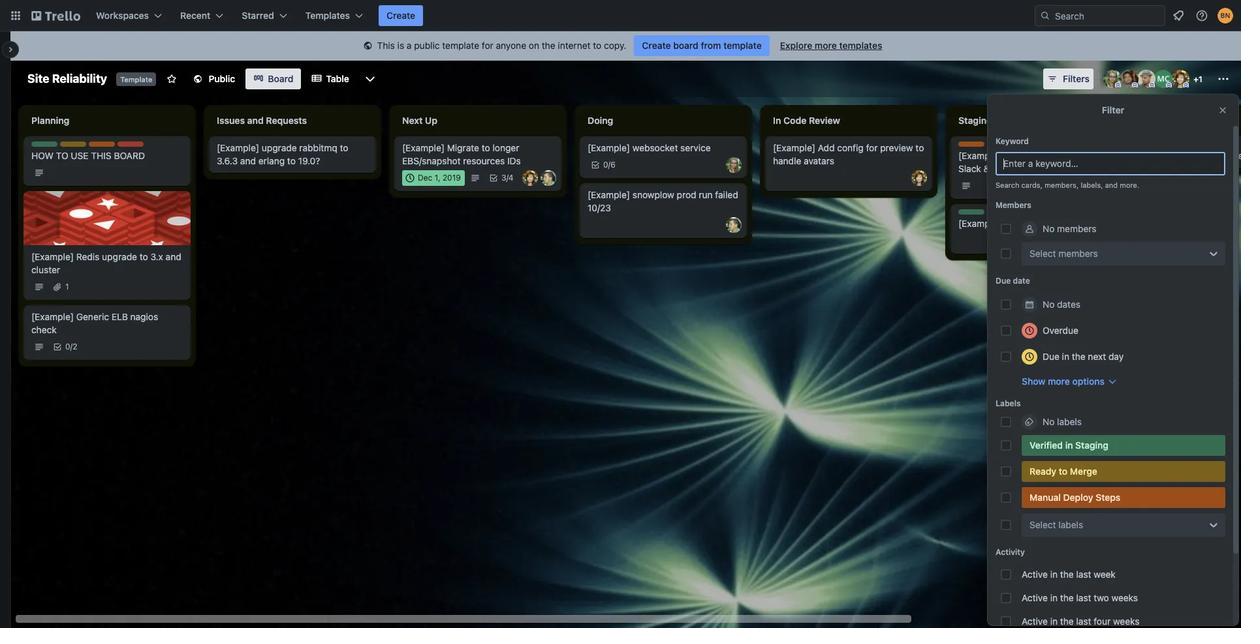 Task type: locate. For each thing, give the bounding box(es) containing it.
the left next
[[1072, 351, 1086, 362]]

1 horizontal spatial andre gorte (andregorte) image
[[1120, 70, 1139, 88]]

in for active in the last two weeks
[[1050, 593, 1058, 604]]

select for select labels
[[1030, 520, 1056, 531]]

is
[[397, 40, 404, 51]]

1 horizontal spatial more
[[1048, 376, 1070, 387]]

to inside '[example] add config for preview to handle avatars'
[[916, 142, 924, 153]]

code
[[784, 115, 807, 126]]

a
[[407, 40, 412, 51]]

[example] inside "[example] generic elb nagios check"
[[31, 311, 74, 323]]

members for select members
[[1059, 248, 1098, 259]]

more right show
[[1048, 376, 1070, 387]]

no for no labels
[[1043, 417, 1055, 428]]

ready to merge
[[1030, 466, 1098, 477]]

color: green, title: "verified in staging" element up how
[[31, 142, 57, 147]]

active in the last week
[[1022, 569, 1116, 580]]

[example]
[[217, 142, 259, 153], [402, 142, 445, 153], [588, 142, 630, 153], [773, 142, 816, 153], [959, 150, 1001, 161], [1144, 150, 1186, 161], [588, 189, 630, 200], [959, 218, 1001, 229], [31, 251, 74, 263], [31, 311, 74, 323]]

0 left 6
[[603, 160, 608, 170]]

color: orange, title: "manual deploy steps" element up slack
[[959, 142, 985, 147]]

0 vertical spatial upgrade
[[262, 142, 297, 153]]

0 horizontal spatial more
[[815, 40, 837, 51]]

0
[[603, 160, 608, 170], [65, 342, 70, 352]]

3 no from the top
[[1043, 417, 1055, 428]]

bump
[[1003, 150, 1028, 161]]

[example] for [example] websocket service
[[588, 142, 630, 153]]

0 vertical spatial amy freiderson (amyfreiderson) image
[[1104, 70, 1122, 88]]

1 vertical spatial last
[[1076, 593, 1091, 604]]

1 this member is an admin of this workspace. image from the left
[[1115, 82, 1121, 88]]

1 horizontal spatial amy freiderson (amyfreiderson) image
[[1104, 70, 1122, 88]]

due up show more options
[[1043, 351, 1060, 362]]

samantha pivlot (samanthapivlot) image right 4 at the top
[[522, 170, 538, 186]]

1 vertical spatial no
[[1043, 299, 1055, 310]]

dates
[[1057, 299, 1081, 310]]

3 this member is an admin of this workspace. image from the left
[[1166, 82, 1172, 88]]

0 vertical spatial labels
[[1057, 417, 1082, 428]]

[example] inside '[example] add config for preview to handle avatars'
[[773, 142, 816, 153]]

handle
[[773, 155, 801, 167]]

upgrade up erlang
[[262, 142, 297, 153]]

0 horizontal spatial template
[[442, 40, 479, 51]]

this member is an admin of this workspace. image right this member is an admin of this workspace. icon in the right of the page
[[1149, 82, 1155, 88]]

due
[[996, 276, 1011, 286], [1043, 351, 1060, 362]]

2 active from the top
[[1022, 593, 1048, 604]]

amy freiderson (amyfreiderson) image left this member is an admin of this workspace. icon in the right of the page
[[1104, 70, 1122, 88]]

1 vertical spatial amy freiderson (amyfreiderson) image
[[726, 157, 742, 173]]

this
[[91, 150, 111, 161]]

consul down "members"
[[1003, 218, 1033, 229]]

create left board
[[642, 40, 671, 51]]

samantha pivlot (samanthapivlot) image left + on the right
[[1171, 70, 1190, 88]]

more inside explore more templates link
[[815, 40, 837, 51]]

in for active in the last four weeks
[[1050, 616, 1058, 628]]

open information menu image
[[1196, 9, 1209, 22]]

requests
[[266, 115, 307, 126]]

color: yellow, title: "ready to merge" element
[[60, 142, 86, 147], [1022, 462, 1226, 483]]

new
[[1042, 163, 1060, 174]]

ids
[[507, 155, 521, 167]]

[example] for [example] add config for preview to handle avatars
[[773, 142, 816, 153]]

tom mikelbach (tommikelbach) image
[[541, 170, 556, 186], [726, 217, 742, 233]]

the up active in the last two weeks on the bottom right
[[1060, 569, 1074, 580]]

color: orange, title: "manual deploy steps" element containing manual deploy steps
[[1022, 488, 1226, 509]]

samantha pivlot (samanthapivlot) image down preview
[[912, 170, 927, 186]]

weeks right two
[[1112, 593, 1138, 604]]

1 select from the top
[[1030, 248, 1056, 259]]

nagios
[[130, 311, 158, 323]]

1 vertical spatial upgrade
[[102, 251, 137, 263]]

members
[[1057, 223, 1097, 234], [1059, 248, 1098, 259]]

1 horizontal spatial color: yellow, title: "ready to merge" element
[[1022, 462, 1226, 483]]

how
[[31, 150, 53, 161]]

to
[[593, 40, 602, 51], [340, 142, 348, 153], [482, 142, 490, 153], [916, 142, 924, 153], [287, 155, 296, 167], [1031, 163, 1040, 174], [140, 251, 148, 263], [1059, 466, 1068, 477]]

1 vertical spatial weeks
[[1113, 616, 1140, 628]]

0 vertical spatial due
[[996, 276, 1011, 286]]

1 vertical spatial consul
[[1003, 218, 1033, 229]]

overdue
[[1043, 325, 1079, 336]]

this member is an admin of this workspace. image
[[1132, 82, 1138, 88]]

[example] redis upgrade to 3.x and cluster
[[31, 251, 181, 276]]

services
[[993, 163, 1029, 174]]

Search field
[[1051, 6, 1165, 25]]

no up select members
[[1043, 223, 1055, 234]]

andre gorte (andregorte) image right no members
[[1097, 233, 1113, 249]]

/ for 6
[[608, 160, 611, 170]]

color: yellow, title: "ready to merge" element up 'steps'
[[1022, 462, 1226, 483]]

and inside [example] upgrade rabbitmq to 3.6.3 and erlang to 19.0?
[[240, 155, 256, 167]]

2 horizontal spatial /
[[608, 160, 611, 170]]

staging up slack
[[959, 115, 992, 126]]

tom mikelbach (tommikelbach) image down failed
[[726, 217, 742, 233]]

0 horizontal spatial 1
[[65, 282, 69, 292]]

and inside text box
[[247, 115, 264, 126]]

1 vertical spatial 0
[[65, 342, 70, 352]]

in up show more options
[[1062, 351, 1070, 362]]

select for select members
[[1030, 248, 1056, 259]]

In Code Review text field
[[765, 110, 932, 131]]

template right public
[[442, 40, 479, 51]]

2 vertical spatial active
[[1022, 616, 1048, 628]]

last left week
[[1076, 569, 1091, 580]]

this member is an admin of this workspace. image
[[1115, 82, 1121, 88], [1149, 82, 1155, 88], [1166, 82, 1172, 88], [1183, 82, 1189, 88]]

select down 'manual'
[[1030, 520, 1056, 531]]

2 horizontal spatial samantha pivlot (samanthapivlot) image
[[1171, 70, 1190, 88]]

activity
[[996, 548, 1025, 558]]

3.6.3
[[217, 155, 238, 167]]

/ for 4
[[506, 173, 509, 183]]

2 vertical spatial last
[[1076, 616, 1091, 628]]

for left anyone
[[482, 40, 493, 51]]

2 horizontal spatial color: orange, title: "manual deploy steps" element
[[1022, 488, 1226, 509]]

in for verified in staging
[[1065, 440, 1073, 451]]

1 horizontal spatial 1
[[1199, 74, 1203, 84]]

1 horizontal spatial upgrade
[[262, 142, 297, 153]]

to inside [example] migrate to longer ebs/snapshot resources ids
[[482, 142, 490, 153]]

0 horizontal spatial consul
[[1003, 218, 1033, 229]]

star or unstar board image
[[167, 74, 177, 84]]

active down activity
[[1022, 569, 1048, 580]]

[example] inside [example] bump node version for slack & services to new lts 6.9.1
[[959, 150, 1001, 161]]

show menu image
[[1217, 72, 1230, 86]]

more inside show more options button
[[1048, 376, 1070, 387]]

the
[[542, 40, 555, 51], [1072, 351, 1086, 362], [1060, 569, 1074, 580], [1060, 593, 1074, 604], [1060, 616, 1074, 628]]

1 vertical spatial andre gorte (andregorte) image
[[1097, 233, 1113, 249]]

[example] inside [example] migrate to longer ebs/snapshot resources ids
[[402, 142, 445, 153]]

this member is an admin of this workspace. image left this member is an admin of this workspace. icon in the right of the page
[[1115, 82, 1121, 88]]

active for active in the last week
[[1022, 569, 1048, 580]]

due for due date
[[996, 276, 1011, 286]]

/ down "[example] generic elb nagios check"
[[70, 342, 73, 352]]

and
[[247, 115, 264, 126], [240, 155, 256, 167], [1105, 181, 1118, 189], [166, 251, 181, 263]]

0 vertical spatial andre gorte (andregorte) image
[[1120, 70, 1139, 88]]

[example] inside [example] redis upgrade to 3.x and cluster
[[31, 251, 74, 263]]

upgrade right redis
[[102, 251, 137, 263]]

snowplow
[[633, 189, 674, 200]]

0 vertical spatial color: green, title: "verified in staging" element
[[31, 142, 57, 147]]

1 vertical spatial tom mikelbach (tommikelbach) image
[[726, 217, 742, 233]]

no up "verified"
[[1043, 417, 1055, 428]]

more right explore
[[815, 40, 837, 51]]

labels for select labels
[[1059, 520, 1083, 531]]

/
[[608, 160, 611, 170], [506, 173, 509, 183], [70, 342, 73, 352]]

4
[[509, 173, 514, 183]]

for
[[482, 40, 493, 51], [866, 142, 878, 153], [1087, 150, 1099, 161]]

Next Up text field
[[394, 110, 562, 131]]

1 vertical spatial due
[[1043, 351, 1060, 362]]

1 horizontal spatial due
[[1043, 351, 1060, 362]]

0 vertical spatial color: yellow, title: "ready to merge" element
[[60, 142, 86, 147]]

four
[[1094, 616, 1111, 628]]

amy freiderson (amyfreiderson) image
[[1104, 70, 1122, 88], [726, 157, 742, 173]]

due for due in the next day
[[1043, 351, 1060, 362]]

no left the "dates"
[[1043, 299, 1055, 310]]

consul
[[1189, 150, 1218, 161], [1003, 218, 1033, 229]]

create inside button
[[387, 10, 415, 21]]

1 horizontal spatial template
[[724, 40, 762, 51]]

color: orange, title: "manual deploy steps" element
[[89, 142, 115, 147], [959, 142, 985, 147], [1022, 488, 1226, 509]]

1 vertical spatial color: green, title: "verified in staging" element
[[959, 210, 985, 215]]

1 vertical spatial active
[[1022, 593, 1048, 604]]

Enter a keyword… text field
[[996, 152, 1226, 176]]

this member is an admin of this workspace. image right chris temperson (christemperson) image
[[1166, 82, 1172, 88]]

version
[[1054, 150, 1085, 161]]

to right preview
[[916, 142, 924, 153]]

the down active in the last week
[[1060, 593, 1074, 604]]

members for no members
[[1057, 223, 1097, 234]]

1 vertical spatial labels
[[1059, 520, 1083, 531]]

for up 6.9.1
[[1087, 150, 1099, 161]]

dec 1, 2019
[[418, 173, 461, 183]]

1 vertical spatial create
[[642, 40, 671, 51]]

[example] for [example] migrate to longer ebs/snapshot resources ids
[[402, 142, 445, 153]]

0 horizontal spatial 0
[[65, 342, 70, 352]]

labels up verified in staging on the bottom
[[1057, 417, 1082, 428]]

Issues and Requests text field
[[209, 110, 376, 131]]

color: green, title: "verified in staging" element up merge
[[1022, 436, 1226, 456]]

to down node
[[1031, 163, 1040, 174]]

0 vertical spatial create
[[387, 10, 415, 21]]

1 vertical spatial color: yellow, title: "ready to merge" element
[[1022, 462, 1226, 483]]

1 vertical spatial select
[[1030, 520, 1056, 531]]

explore more templates
[[780, 40, 882, 51]]

/ down ids
[[506, 173, 509, 183]]

andre gorte (andregorte) image
[[1120, 70, 1139, 88], [1097, 233, 1113, 249]]

1 active from the top
[[1022, 569, 1048, 580]]

due left date
[[996, 276, 1011, 286]]

erlang
[[258, 155, 285, 167]]

[example] consul serve
[[1144, 150, 1241, 161]]

due date
[[996, 276, 1030, 286]]

members down no members
[[1059, 248, 1098, 259]]

create for create
[[387, 10, 415, 21]]

0 horizontal spatial create
[[387, 10, 415, 21]]

color: orange, title: "manual deploy steps" element down merge
[[1022, 488, 1226, 509]]

0 horizontal spatial /
[[70, 342, 73, 352]]

0 horizontal spatial color: green, title: "verified in staging" element
[[31, 142, 57, 147]]

0 vertical spatial no
[[1043, 223, 1055, 234]]

0 left "2"
[[65, 342, 70, 352]]

2 vertical spatial /
[[70, 342, 73, 352]]

color: green, title: "verified in staging" element up [example] consul dns
[[959, 210, 985, 215]]

3 active from the top
[[1022, 616, 1048, 628]]

from
[[701, 40, 721, 51]]

serve
[[1221, 150, 1241, 161]]

1 horizontal spatial consul
[[1189, 150, 1218, 161]]

last left four
[[1076, 616, 1091, 628]]

2 last from the top
[[1076, 593, 1091, 604]]

and right 3.6.3
[[240, 155, 256, 167]]

[example] websocket service
[[588, 142, 711, 153]]

1 vertical spatial members
[[1059, 248, 1098, 259]]

Staging text field
[[951, 110, 1118, 131]]

rabbitmq
[[299, 142, 337, 153]]

0 vertical spatial consul
[[1189, 150, 1218, 161]]

[example] for [example] upgrade rabbitmq to 3.6.3 and erlang to 19.0?
[[217, 142, 259, 153]]

1 vertical spatial more
[[1048, 376, 1070, 387]]

0 vertical spatial 0
[[603, 160, 608, 170]]

and right 3.x in the top of the page
[[166, 251, 181, 263]]

table link
[[304, 69, 357, 89]]

active down active in the last two weeks on the bottom right
[[1022, 616, 1048, 628]]

select down dns
[[1030, 248, 1056, 259]]

to left 3.x in the top of the page
[[140, 251, 148, 263]]

[example] bump node version for slack & services to new lts 6.9.1 link
[[959, 150, 1110, 176]]

consul for serve
[[1189, 150, 1218, 161]]

1 last from the top
[[1076, 569, 1091, 580]]

0 / 2
[[65, 342, 77, 352]]

this member is an admin of this workspace. image left + on the right
[[1183, 82, 1189, 88]]

staging
[[959, 115, 992, 126], [1076, 440, 1109, 451]]

+ 1
[[1194, 74, 1203, 84]]

last
[[1076, 569, 1091, 580], [1076, 593, 1091, 604], [1076, 616, 1091, 628]]

keyword
[[996, 136, 1029, 146]]

color: green, title: "verified in staging" element
[[31, 142, 57, 147], [959, 210, 985, 215], [1022, 436, 1226, 456]]

the down active in the last two weeks on the bottom right
[[1060, 616, 1074, 628]]

upgrade inside [example] redis upgrade to 3.x and cluster
[[102, 251, 137, 263]]

and right issues
[[247, 115, 264, 126]]

color: yellow, title: "ready to merge" element containing ready to merge
[[1022, 462, 1226, 483]]

[example] inside [example] snowplow prod run failed 10/23
[[588, 189, 630, 200]]

1 left show menu icon
[[1199, 74, 1203, 84]]

0 vertical spatial last
[[1076, 569, 1091, 580]]

longer
[[493, 142, 519, 153]]

1 horizontal spatial 0
[[603, 160, 608, 170]]

in down active in the last two weeks on the bottom right
[[1050, 616, 1058, 628]]

in for active in the last week
[[1050, 569, 1058, 580]]

0 vertical spatial /
[[608, 160, 611, 170]]

2 horizontal spatial color: green, title: "verified in staging" element
[[1022, 436, 1226, 456]]

in down active in the last week
[[1050, 593, 1058, 604]]

2 this member is an admin of this workspace. image from the left
[[1149, 82, 1155, 88]]

tom mikelbach (tommikelbach) image right 4 at the top
[[541, 170, 556, 186]]

in code review
[[773, 115, 840, 126]]

to up the resources
[[482, 142, 490, 153]]

1 horizontal spatial for
[[866, 142, 878, 153]]

[example] generic elb nagios check link
[[31, 311, 183, 337]]

weeks for active in the last four weeks
[[1113, 616, 1140, 628]]

0 vertical spatial staging
[[959, 115, 992, 126]]

1 horizontal spatial tom mikelbach (tommikelbach) image
[[726, 217, 742, 233]]

1 horizontal spatial create
[[642, 40, 671, 51]]

0 vertical spatial weeks
[[1112, 593, 1138, 604]]

amy freiderson (amyfreiderson) image up failed
[[726, 157, 742, 173]]

active in the last two weeks
[[1022, 593, 1138, 604]]

in up active in the last two weeks on the bottom right
[[1050, 569, 1058, 580]]

0 horizontal spatial staging
[[959, 115, 992, 126]]

1 horizontal spatial /
[[506, 173, 509, 183]]

labels
[[996, 399, 1021, 409]]

1 down [example] redis upgrade to 3.x and cluster
[[65, 282, 69, 292]]

no labels
[[1043, 417, 1082, 428]]

0 vertical spatial active
[[1022, 569, 1048, 580]]

labels down 'manual deploy steps'
[[1059, 520, 1083, 531]]

this member is an admin of this workspace. image for the topmost amy freiderson (amyfreiderson) icon
[[1115, 82, 1121, 88]]

[example] bump node version for slack & services to new lts 6.9.1
[[959, 150, 1100, 174]]

1 vertical spatial /
[[506, 173, 509, 183]]

0 horizontal spatial color: yellow, title: "ready to merge" element
[[60, 142, 86, 147]]

4 this member is an admin of this workspace. image from the left
[[1183, 82, 1189, 88]]

2 horizontal spatial for
[[1087, 150, 1099, 161]]

cluster
[[31, 264, 60, 276]]

create up is
[[387, 10, 415, 21]]

0 vertical spatial more
[[815, 40, 837, 51]]

marques closter (marquescloster) image
[[1154, 70, 1173, 88]]

issues
[[217, 115, 245, 126]]

color: yellow, title: "ready to merge" element up use
[[60, 142, 86, 147]]

0 horizontal spatial tom mikelbach (tommikelbach) image
[[541, 170, 556, 186]]

members up select members
[[1057, 223, 1097, 234]]

create board from template link
[[634, 35, 770, 56]]

andre gorte (andregorte) image left marques closter (marquescloster) image
[[1120, 70, 1139, 88]]

0 vertical spatial select
[[1030, 248, 1056, 259]]

weeks right four
[[1113, 616, 1140, 628]]

to inside [example] bump node version for slack & services to new lts 6.9.1
[[1031, 163, 1040, 174]]

[example] for [example] consul dns
[[959, 218, 1001, 229]]

last left two
[[1076, 593, 1091, 604]]

samantha pivlot (samanthapivlot) image
[[1171, 70, 1190, 88], [522, 170, 538, 186], [912, 170, 927, 186]]

[example] for [example] generic elb nagios check
[[31, 311, 74, 323]]

steps
[[1096, 492, 1121, 503]]

template right from
[[724, 40, 762, 51]]

3 last from the top
[[1076, 616, 1091, 628]]

on
[[529, 40, 539, 51]]

no members
[[1043, 223, 1097, 234]]

color: orange, title: "manual deploy steps" element up the this
[[89, 142, 115, 147]]

search
[[996, 181, 1020, 189]]

the for active in the last two weeks
[[1060, 593, 1074, 604]]

0 vertical spatial tom mikelbach (tommikelbach) image
[[541, 170, 556, 186]]

last for four
[[1076, 616, 1091, 628]]

staging up merge
[[1076, 440, 1109, 451]]

2 vertical spatial no
[[1043, 417, 1055, 428]]

2 no from the top
[[1043, 299, 1055, 310]]

for right config
[[866, 142, 878, 153]]

in right "verified"
[[1065, 440, 1073, 451]]

1 horizontal spatial staging
[[1076, 440, 1109, 451]]

workspaces
[[96, 10, 149, 21]]

0 horizontal spatial upgrade
[[102, 251, 137, 263]]

1 no from the top
[[1043, 223, 1055, 234]]

0 horizontal spatial due
[[996, 276, 1011, 286]]

active down active in the last week
[[1022, 593, 1048, 604]]

/ down [example] websocket service at top
[[608, 160, 611, 170]]

2 select from the top
[[1030, 520, 1056, 531]]

0 vertical spatial 1
[[1199, 74, 1203, 84]]

the for due in the next day
[[1072, 351, 1086, 362]]

0 vertical spatial members
[[1057, 223, 1097, 234]]

consul left serve
[[1189, 150, 1218, 161]]

filters button
[[1043, 69, 1094, 89]]

[example] inside [example] upgrade rabbitmq to 3.6.3 and erlang to 19.0?
[[217, 142, 259, 153]]

2 vertical spatial color: green, title: "verified in staging" element
[[1022, 436, 1226, 456]]



Task type: vqa. For each thing, say whether or not it's contained in the screenshot.
No related to No members
yes



Task type: describe. For each thing, give the bounding box(es) containing it.
day
[[1109, 351, 1124, 362]]

preview
[[880, 142, 913, 153]]

service
[[681, 142, 711, 153]]

explore
[[780, 40, 812, 51]]

create board from template
[[642, 40, 762, 51]]

2
[[73, 342, 77, 352]]

[example] migrate to longer ebs/snapshot resources ids
[[402, 142, 521, 167]]

use
[[71, 150, 89, 161]]

color: green, title: "verified in staging" element containing verified in staging
[[1022, 436, 1226, 456]]

two
[[1094, 593, 1109, 604]]

members
[[996, 200, 1032, 210]]

upgrade inside [example] upgrade rabbitmq to 3.6.3 and erlang to 19.0?
[[262, 142, 297, 153]]

to inside [example] redis upgrade to 3.x and cluster
[[140, 251, 148, 263]]

explore more templates link
[[772, 35, 890, 56]]

10/23
[[588, 202, 611, 214]]

starred button
[[234, 5, 295, 26]]

the for active in the last week
[[1060, 569, 1074, 580]]

no dates
[[1043, 299, 1081, 310]]

select members
[[1030, 248, 1098, 259]]

search image
[[1040, 10, 1051, 21]]

public button
[[185, 69, 243, 89]]

run
[[699, 189, 713, 200]]

3
[[501, 173, 506, 183]]

recent
[[180, 10, 210, 21]]

config
[[837, 142, 864, 153]]

[example] for [example] bump node version for slack & services to new lts 6.9.1
[[959, 150, 1001, 161]]

templates
[[839, 40, 882, 51]]

6.9.1
[[1080, 163, 1100, 174]]

resources
[[463, 155, 505, 167]]

to
[[56, 150, 68, 161]]

&
[[984, 163, 990, 174]]

[example] consul dns
[[959, 218, 1054, 229]]

close popover image
[[1218, 105, 1228, 116]]

0 notifications image
[[1171, 8, 1186, 24]]

slack
[[959, 163, 981, 174]]

starred
[[242, 10, 274, 21]]

last for two
[[1076, 593, 1091, 604]]

0 horizontal spatial samantha pivlot (samanthapivlot) image
[[522, 170, 538, 186]]

show more options
[[1022, 376, 1105, 387]]

issues and requests
[[217, 115, 307, 126]]

in
[[773, 115, 781, 126]]

add
[[818, 142, 835, 153]]

internet
[[558, 40, 591, 51]]

weeks for active in the last two weeks
[[1112, 593, 1138, 604]]

active in the last four weeks
[[1022, 616, 1140, 628]]

19.0?
[[298, 155, 320, 167]]

consul for dns
[[1003, 218, 1033, 229]]

board
[[268, 73, 293, 84]]

back to home image
[[31, 5, 80, 26]]

0 / 6
[[603, 160, 616, 170]]

this member is an admin of this workspace. image for marques closter (marquescloster) image
[[1166, 82, 1172, 88]]

copy.
[[604, 40, 626, 51]]

table
[[326, 73, 349, 84]]

for inside [example] bump node version for slack & services to new lts 6.9.1
[[1087, 150, 1099, 161]]

1 horizontal spatial color: green, title: "verified in staging" element
[[959, 210, 985, 215]]

in for due in the next day
[[1062, 351, 1070, 362]]

to left 19.0?
[[287, 155, 296, 167]]

1 horizontal spatial samantha pivlot (samanthapivlot) image
[[912, 170, 927, 186]]

this member is an admin of this workspace. image for the right samantha pivlot (samanthapivlot) icon
[[1183, 82, 1189, 88]]

more for explore
[[815, 40, 837, 51]]

[example] consul dns link
[[959, 217, 1110, 230]]

no for no dates
[[1043, 299, 1055, 310]]

no for no members
[[1043, 223, 1055, 234]]

show more options button
[[1022, 375, 1118, 389]]

next
[[1088, 351, 1106, 362]]

websocket
[[633, 142, 678, 153]]

[example] redis upgrade to 3.x and cluster link
[[31, 251, 183, 277]]

active for active in the last four weeks
[[1022, 616, 1048, 628]]

0 horizontal spatial color: orange, title: "manual deploy steps" element
[[89, 142, 115, 147]]

customize views image
[[364, 72, 377, 86]]

show
[[1022, 376, 1046, 387]]

[example] for [example] snowplow prod run failed 10/23
[[588, 189, 630, 200]]

board
[[114, 150, 145, 161]]

staging inside text box
[[959, 115, 992, 126]]

verified
[[1030, 440, 1063, 451]]

this member is an admin of this workspace. image for chris temperson (christemperson) image
[[1149, 82, 1155, 88]]

0 for 0 / 2
[[65, 342, 70, 352]]

dns
[[1035, 218, 1054, 229]]

how to use this board
[[31, 150, 145, 161]]

generic
[[76, 311, 109, 323]]

0 horizontal spatial andre gorte (andregorte) image
[[1097, 233, 1113, 249]]

last for week
[[1076, 569, 1091, 580]]

active for active in the last two weeks
[[1022, 593, 1048, 604]]

deploy
[[1063, 492, 1093, 503]]

workspaces button
[[88, 5, 170, 26]]

lts
[[1062, 163, 1078, 174]]

sm image
[[361, 40, 375, 53]]

chris temperson (christemperson) image
[[1137, 70, 1156, 88]]

1 vertical spatial staging
[[1076, 440, 1109, 451]]

0 for 0 / 6
[[603, 160, 608, 170]]

how to use this board link
[[31, 150, 183, 163]]

and left more.
[[1105, 181, 1118, 189]]

next up
[[402, 115, 438, 126]]

color: red, title: "unshippable!" element
[[118, 142, 167, 151]]

primary element
[[0, 0, 1241, 31]]

avatars
[[804, 155, 834, 167]]

Doing text field
[[580, 110, 747, 131]]

to right ready
[[1059, 466, 1068, 477]]

[example] snowplow prod run failed 10/23
[[588, 189, 738, 214]]

options
[[1073, 376, 1105, 387]]

[example] upgrade rabbitmq to 3.6.3 and erlang to 19.0? link
[[217, 142, 368, 168]]

labels,
[[1081, 181, 1103, 189]]

select labels
[[1030, 520, 1083, 531]]

elb
[[112, 311, 128, 323]]

[example] add config for preview to handle avatars link
[[773, 142, 925, 168]]

0 horizontal spatial amy freiderson (amyfreiderson) image
[[726, 157, 742, 173]]

check
[[31, 325, 57, 336]]

create button
[[379, 5, 423, 26]]

filters
[[1063, 73, 1090, 84]]

marques closter (marquescloster) image
[[1097, 178, 1113, 194]]

prod
[[677, 189, 696, 200]]

the for active in the last four weeks
[[1060, 616, 1074, 628]]

templates button
[[298, 5, 371, 26]]

labels for no labels
[[1057, 417, 1082, 428]]

redis
[[76, 251, 99, 263]]

and inside [example] redis upgrade to 3.x and cluster
[[166, 251, 181, 263]]

[example] for [example] redis upgrade to 3.x and cluster
[[31, 251, 74, 263]]

to left copy.
[[593, 40, 602, 51]]

[example] generic elb nagios check
[[31, 311, 158, 336]]

1 horizontal spatial color: orange, title: "manual deploy steps" element
[[959, 142, 985, 147]]

reliability
[[52, 72, 107, 86]]

create for create board from template
[[642, 40, 671, 51]]

1 vertical spatial 1
[[65, 282, 69, 292]]

for inside '[example] add config for preview to handle avatars'
[[866, 142, 878, 153]]

planning
[[31, 115, 69, 126]]

2 template from the left
[[724, 40, 762, 51]]

[example] for [example] consul serve
[[1144, 150, 1186, 161]]

Planning text field
[[24, 110, 191, 131]]

[example] snowplow prod run failed 10/23 link
[[588, 189, 739, 215]]

the right on
[[542, 40, 555, 51]]

this
[[377, 40, 395, 51]]

1 template from the left
[[442, 40, 479, 51]]

merge
[[1070, 466, 1098, 477]]

ben nelson (bennelson96) image
[[1218, 8, 1233, 24]]

Board name text field
[[21, 69, 114, 89]]

3.x
[[151, 251, 163, 263]]

/ for 2
[[70, 342, 73, 352]]

migrate
[[447, 142, 479, 153]]

template
[[120, 75, 152, 84]]

+
[[1194, 74, 1199, 84]]

0 horizontal spatial for
[[482, 40, 493, 51]]

date
[[1013, 276, 1030, 286]]

to right rabbitmq in the top left of the page
[[340, 142, 348, 153]]

[example] add config for preview to handle avatars
[[773, 142, 924, 167]]

more for show
[[1048, 376, 1070, 387]]



